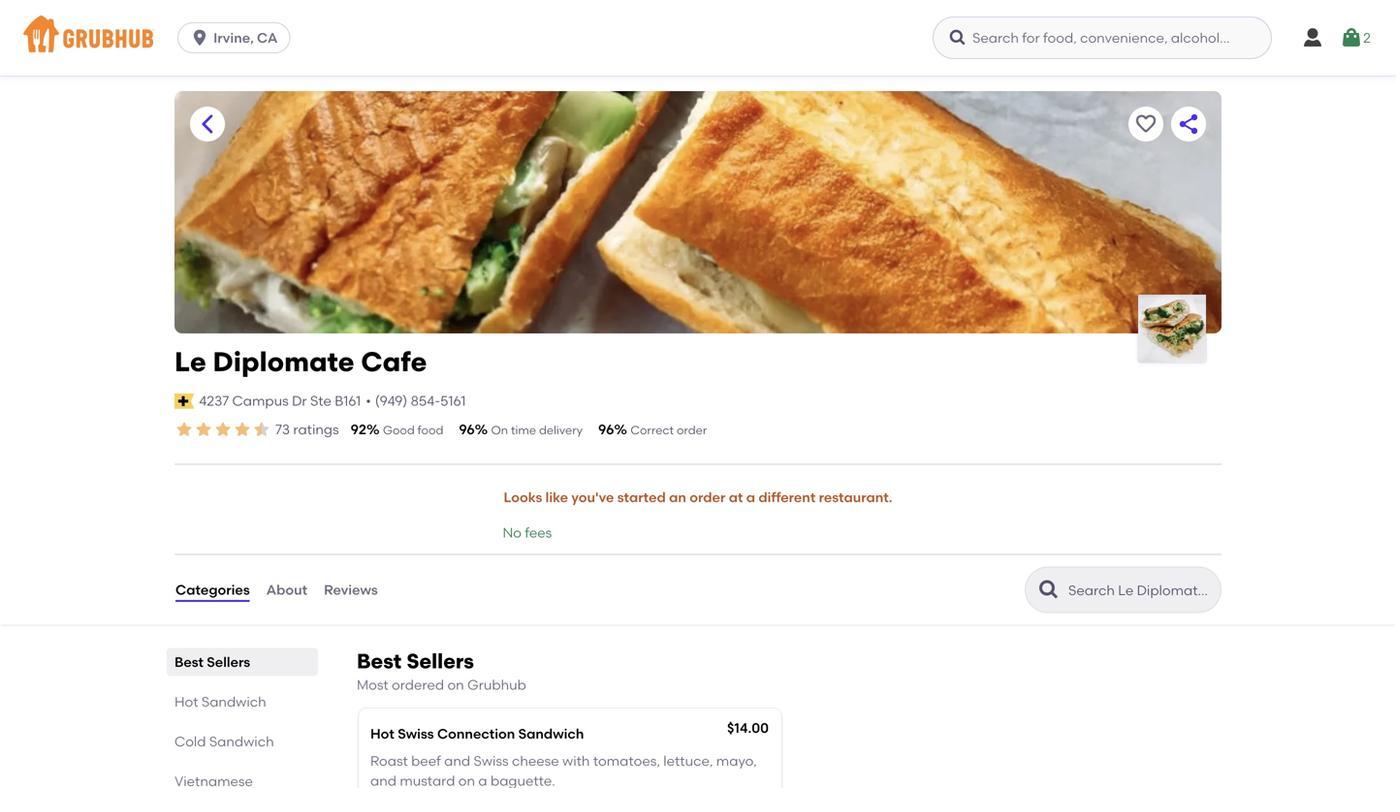 Task type: describe. For each thing, give the bounding box(es) containing it.
b161
[[335, 393, 361, 409]]

swiss inside roast beef and swiss cheese with tomatoes, lettuce, mayo, and mustard on a baguette.
[[474, 753, 509, 770]]

73 ratings
[[275, 421, 339, 438]]

a inside roast beef and swiss cheese with tomatoes, lettuce, mayo, and mustard on a baguette.
[[479, 773, 487, 789]]

irvine, ca button
[[178, 22, 298, 53]]

4237 campus dr ste b161
[[199, 393, 361, 409]]

search icon image
[[1038, 579, 1061, 602]]

0 vertical spatial swiss
[[398, 726, 434, 742]]

ordered
[[392, 677, 444, 694]]

diplomate
[[213, 346, 354, 378]]

connection
[[437, 726, 515, 742]]

dr
[[292, 393, 307, 409]]

hot sandwich
[[175, 694, 266, 711]]

•
[[366, 393, 371, 409]]

correct order
[[631, 423, 707, 437]]

best sellers
[[175, 654, 250, 671]]

cold
[[175, 734, 206, 750]]

1 horizontal spatial svg image
[[1302, 26, 1325, 49]]

reviews button
[[323, 555, 379, 625]]

order inside button
[[690, 489, 726, 506]]

a inside button
[[747, 489, 756, 506]]

about
[[266, 582, 308, 598]]

2 button
[[1340, 20, 1371, 55]]

mayo,
[[717, 753, 757, 770]]

main navigation navigation
[[0, 0, 1397, 76]]

on
[[491, 423, 508, 437]]

hot swiss connection sandwich
[[370, 726, 584, 742]]

started
[[618, 489, 666, 506]]

1 vertical spatial and
[[370, 773, 397, 789]]

share icon image
[[1177, 113, 1201, 136]]

at
[[729, 489, 743, 506]]

mustard
[[400, 773, 455, 789]]

cheese
[[512, 753, 559, 770]]

no
[[503, 524, 522, 541]]

4237
[[199, 393, 229, 409]]

roast
[[370, 753, 408, 770]]

campus
[[232, 393, 289, 409]]

854-
[[411, 393, 440, 409]]

delivery
[[539, 423, 583, 437]]

save this restaurant button
[[1129, 107, 1164, 142]]

like
[[546, 489, 568, 506]]

you've
[[572, 489, 614, 506]]

0 horizontal spatial svg image
[[949, 28, 968, 48]]

ca
[[257, 30, 278, 46]]

beef
[[411, 753, 441, 770]]

5161
[[440, 393, 466, 409]]

Search Le Diplomate Cafe search field
[[1067, 582, 1215, 600]]

best sellers most ordered on grubhub
[[357, 649, 526, 694]]

looks like you've started an order at a different restaurant. button
[[503, 476, 894, 519]]

different
[[759, 489, 816, 506]]

hot for hot sandwich
[[175, 694, 198, 711]]

best for best sellers
[[175, 654, 204, 671]]

lettuce,
[[664, 753, 713, 770]]

1 horizontal spatial and
[[444, 753, 471, 770]]

categories button
[[175, 555, 251, 625]]

looks
[[504, 489, 542, 506]]

sandwich for cold sandwich
[[209, 734, 274, 750]]

ratings
[[293, 421, 339, 438]]

sellers for best sellers most ordered on grubhub
[[407, 649, 474, 674]]

on inside best sellers most ordered on grubhub
[[448, 677, 464, 694]]

sellers for best sellers
[[207, 654, 250, 671]]

on time delivery
[[491, 423, 583, 437]]



Task type: vqa. For each thing, say whether or not it's contained in the screenshot.
mozzarella to the left
no



Task type: locate. For each thing, give the bounding box(es) containing it.
(949)
[[375, 393, 408, 409]]

swiss down hot swiss connection sandwich
[[474, 753, 509, 770]]

$14.00
[[727, 720, 769, 736]]

roast beef and swiss cheese with tomatoes, lettuce, mayo, and mustard on a baguette.
[[370, 753, 757, 789]]

order right correct
[[677, 423, 707, 437]]

on inside roast beef and swiss cheese with tomatoes, lettuce, mayo, and mustard on a baguette.
[[459, 773, 475, 789]]

on right ordered
[[448, 677, 464, 694]]

sellers up ordered
[[407, 649, 474, 674]]

0 vertical spatial hot
[[175, 694, 198, 711]]

sellers
[[407, 649, 474, 674], [207, 654, 250, 671]]

Search for food, convenience, alcohol... search field
[[933, 16, 1272, 59]]

1 horizontal spatial 96
[[598, 421, 614, 438]]

1 vertical spatial a
[[479, 773, 487, 789]]

0 horizontal spatial a
[[479, 773, 487, 789]]

svg image left 2 button
[[1302, 26, 1325, 49]]

73
[[275, 421, 290, 438]]

irvine,
[[213, 30, 254, 46]]

1 horizontal spatial sellers
[[407, 649, 474, 674]]

fees
[[525, 524, 552, 541]]

0 horizontal spatial swiss
[[398, 726, 434, 742]]

svg image inside 2 button
[[1340, 26, 1364, 49]]

best up most
[[357, 649, 402, 674]]

about button
[[265, 555, 308, 625]]

le
[[175, 346, 206, 378]]

sandwich up cheese
[[519, 726, 584, 742]]

0 vertical spatial on
[[448, 677, 464, 694]]

best for best sellers most ordered on grubhub
[[357, 649, 402, 674]]

hot up roast
[[370, 726, 395, 742]]

1 horizontal spatial best
[[357, 649, 402, 674]]

le diplomate cafe
[[175, 346, 427, 378]]

0 horizontal spatial svg image
[[190, 28, 210, 48]]

a left baguette.
[[479, 773, 487, 789]]

0 horizontal spatial best
[[175, 654, 204, 671]]

star icon image
[[175, 420, 194, 439], [194, 420, 213, 439], [213, 420, 233, 439], [233, 420, 252, 439], [252, 420, 272, 439], [252, 420, 272, 439]]

• (949) 854-5161
[[366, 393, 466, 409]]

1 horizontal spatial hot
[[370, 726, 395, 742]]

1 horizontal spatial swiss
[[474, 753, 509, 770]]

best inside best sellers most ordered on grubhub
[[357, 649, 402, 674]]

restaurant.
[[819, 489, 893, 506]]

save this restaurant image
[[1135, 113, 1158, 136]]

an
[[669, 489, 687, 506]]

(949) 854-5161 button
[[375, 392, 466, 411]]

cafe
[[361, 346, 427, 378]]

baguette.
[[491, 773, 556, 789]]

1 horizontal spatial a
[[747, 489, 756, 506]]

le diplomate cafe logo image
[[1139, 295, 1207, 363]]

swiss up beef
[[398, 726, 434, 742]]

0 horizontal spatial 96
[[459, 421, 475, 438]]

tomatoes,
[[593, 753, 660, 770]]

best up 'hot sandwich'
[[175, 654, 204, 671]]

svg image
[[1302, 26, 1325, 49], [190, 28, 210, 48]]

96
[[459, 421, 475, 438], [598, 421, 614, 438]]

2
[[1364, 29, 1371, 46]]

caret left icon image
[[196, 113, 219, 136]]

looks like you've started an order at a different restaurant.
[[504, 489, 893, 506]]

time
[[511, 423, 536, 437]]

svg image left irvine, on the top of the page
[[190, 28, 210, 48]]

order
[[677, 423, 707, 437], [690, 489, 726, 506]]

0 horizontal spatial hot
[[175, 694, 198, 711]]

svg image inside irvine, ca button
[[190, 28, 210, 48]]

and right beef
[[444, 753, 471, 770]]

best
[[357, 649, 402, 674], [175, 654, 204, 671]]

food
[[418, 423, 444, 437]]

on right mustard
[[459, 773, 475, 789]]

with
[[563, 753, 590, 770]]

hot
[[175, 694, 198, 711], [370, 726, 395, 742]]

reviews
[[324, 582, 378, 598]]

92
[[351, 421, 367, 438]]

0 vertical spatial and
[[444, 753, 471, 770]]

sandwich up cold sandwich on the left
[[202, 694, 266, 711]]

1 vertical spatial on
[[459, 773, 475, 789]]

96 for correct order
[[598, 421, 614, 438]]

and
[[444, 753, 471, 770], [370, 773, 397, 789]]

good food
[[383, 423, 444, 437]]

correct
[[631, 423, 674, 437]]

sellers up 'hot sandwich'
[[207, 654, 250, 671]]

subscription pass image
[[175, 394, 194, 409]]

and down roast
[[370, 773, 397, 789]]

hot up cold
[[175, 694, 198, 711]]

good
[[383, 423, 415, 437]]

0 horizontal spatial and
[[370, 773, 397, 789]]

0 vertical spatial a
[[747, 489, 756, 506]]

1 vertical spatial hot
[[370, 726, 395, 742]]

ste
[[310, 393, 332, 409]]

0 horizontal spatial sellers
[[207, 654, 250, 671]]

2 96 from the left
[[598, 421, 614, 438]]

sellers inside best sellers most ordered on grubhub
[[407, 649, 474, 674]]

96 for on time delivery
[[459, 421, 475, 438]]

grubhub
[[468, 677, 526, 694]]

sandwich down 'hot sandwich'
[[209, 734, 274, 750]]

cold sandwich
[[175, 734, 274, 750]]

on
[[448, 677, 464, 694], [459, 773, 475, 789]]

96 down 5161
[[459, 421, 475, 438]]

1 vertical spatial swiss
[[474, 753, 509, 770]]

sandwich
[[202, 694, 266, 711], [519, 726, 584, 742], [209, 734, 274, 750]]

swiss
[[398, 726, 434, 742], [474, 753, 509, 770]]

a
[[747, 489, 756, 506], [479, 773, 487, 789]]

a right at
[[747, 489, 756, 506]]

hot for hot swiss connection sandwich
[[370, 726, 395, 742]]

sandwich for hot sandwich
[[202, 694, 266, 711]]

categories
[[176, 582, 250, 598]]

0 vertical spatial order
[[677, 423, 707, 437]]

4237 campus dr ste b161 button
[[198, 391, 362, 412]]

1 vertical spatial order
[[690, 489, 726, 506]]

96 right delivery
[[598, 421, 614, 438]]

irvine, ca
[[213, 30, 278, 46]]

no fees
[[503, 524, 552, 541]]

svg image
[[1340, 26, 1364, 49], [949, 28, 968, 48]]

most
[[357, 677, 389, 694]]

order left at
[[690, 489, 726, 506]]

1 96 from the left
[[459, 421, 475, 438]]

1 horizontal spatial svg image
[[1340, 26, 1364, 49]]



